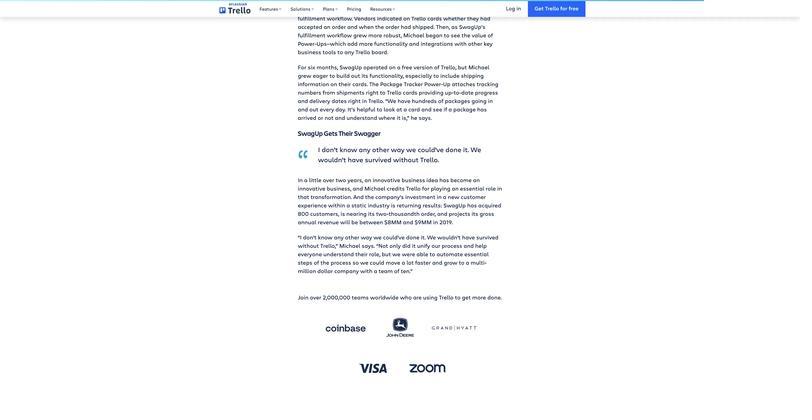 Task type: describe. For each thing, give the bounding box(es) containing it.
were inside "i don't know any other way we could've done it. we wouldn't have survived without trello," michael says. "not only did it unify our process and help everyone understand their role, but we were able to automate essential steps of the process so we could move a lot faster and grow to a multi- million dollar company with a team of ten."
[[402, 250, 415, 258]]

1 horizontal spatial is
[[391, 202, 395, 209]]

we for "i don't know any other way we could've done it. we wouldn't have survived without trello," michael says. "not only did it unify our process and help everyone understand their role, but we were able to automate essential steps of the process so we could move a lot faster and grow to a multi- million dollar company with a team of ten."
[[427, 234, 436, 241]]

0 horizontal spatial is
[[341, 210, 345, 218]]

indicated
[[377, 15, 402, 22]]

steps
[[298, 259, 312, 266]]

business inside the 'in a little over two years, an innovative business idea has become an innovative business, and michael credits trello for playing an essential role in that transformation. and the company's investment in a new customer experience within a static industry is returning results: swagup has acquired 800 customers, is nearing its two-thousandth order, and projects its gross annual revenue will be between $8mm and $9mm in 2019.'
[[402, 176, 425, 184]]

swagup's
[[459, 23, 485, 31]]

but inside "i don't know any other way we could've done it. we wouldn't have survived without trello," michael says. "not only did it unify our process and help everyone understand their role, but we were able to automate essential steps of the process so we could move a lot faster and grow to a multi- million dollar company with a team of ten."
[[382, 250, 391, 258]]

visa logo image
[[350, 357, 396, 380]]

solutions
[[291, 6, 311, 12]]

up-
[[445, 89, 454, 96]]

michael inside from the operations board, order requests were sent to vendors, triggering a fulfillment workflow. vendors indicated on trello cards whether they had accepted an order and when the order had shipped. then, as swagup's fulfillment workflow grew more robust, michael began to see the value of power-ups—which add more functionality and integrations with other key business tools to any trello board.
[[403, 31, 424, 39]]

information
[[298, 80, 329, 88]]

the down swagup's
[[462, 31, 470, 39]]

it inside for six months, swagup operated on a free version of trello, but michael grew eager to build out its functionality, especially to include shipping information on their cards. the package tracker power-up attaches tracking numbers from shipments right to trello cards providing up-to-date progress and delivery dates right in trello. "we have hundreds of packages going in and out every day. it's helpful to look at a card and see if a package has arrived or not and understand where it is," he says.
[[397, 114, 401, 122]]

idea
[[426, 176, 438, 184]]

a left 'multi-'
[[466, 259, 469, 266]]

for six months, swagup operated on a free version of trello, but michael grew eager to build out its functionality, especially to include shipping information on their cards. the package tracker power-up attaches tracking numbers from shipments right to trello cards providing up-to-date progress and delivery dates right in trello. "we have hundreds of packages going in and out every day. it's helpful to look at a card and see if a package has arrived or not and understand where it is," he says.
[[298, 63, 498, 122]]

whether
[[443, 15, 466, 22]]

role
[[486, 185, 496, 192]]

0 horizontal spatial right
[[348, 97, 361, 105]]

says. inside for six months, swagup operated on a free version of trello, but michael grew eager to build out its functionality, especially to include shipping information on their cards. the package tracker power-up attaches tracking numbers from shipments right to trello cards providing up-to-date progress and delivery dates right in trello. "we have hundreds of packages going in and out every day. it's helpful to look at a card and see if a package has arrived or not and understand where it is," he says.
[[419, 114, 432, 122]]

to-
[[454, 89, 461, 96]]

trello right get
[[545, 5, 559, 12]]

0 horizontal spatial over
[[310, 294, 321, 301]]

"not
[[376, 242, 388, 250]]

months,
[[317, 63, 338, 71]]

and left when
[[347, 23, 357, 31]]

a up 'functionality,'
[[397, 63, 401, 71]]

way for trello.
[[391, 145, 405, 154]]

grand hyatt logo image
[[432, 317, 477, 340]]

0 horizontal spatial has
[[439, 176, 449, 184]]

company
[[334, 267, 359, 275]]

0 horizontal spatial swagup
[[298, 129, 323, 138]]

1 horizontal spatial right
[[366, 89, 379, 96]]

1 vertical spatial more
[[359, 40, 373, 47]]

it. for i don't know any other way we could've done it. we wouldn't have survived without trello.
[[463, 145, 469, 154]]

"i don't know any other way we could've done it. we wouldn't have survived without trello," michael says. "not only did it unify our process and help everyone understand their role, but we were able to automate essential steps of the process so we could move a lot faster and grow to a multi- million dollar company with a team of ten."
[[298, 234, 499, 275]]

role,
[[369, 250, 380, 258]]

trello. inside i don't know any other way we could've done it. we wouldn't have survived without trello.
[[420, 155, 439, 164]]

get
[[462, 294, 471, 301]]

resources button
[[366, 0, 400, 17]]

i
[[318, 145, 320, 154]]

1 horizontal spatial process
[[442, 242, 462, 250]]

going
[[472, 97, 487, 105]]

annual
[[298, 218, 316, 226]]

package
[[453, 106, 476, 113]]

ups—which
[[317, 40, 346, 47]]

don't for "i
[[303, 234, 317, 241]]

gets
[[324, 129, 338, 138]]

of left trello,
[[434, 63, 439, 71]]

an right the 'become'
[[473, 176, 480, 184]]

little
[[309, 176, 321, 184]]

could
[[370, 259, 384, 266]]

everyone
[[298, 250, 322, 258]]

power- inside from the operations board, order requests were sent to vendors, triggering a fulfillment workflow. vendors indicated on trello cards whether they had accepted an order and when the order had shipped. then, as swagup's fulfillment workflow grew more robust, michael began to see the value of power-ups—which add more functionality and integrations with other key business tools to any trello board.
[[298, 40, 317, 47]]

1 horizontal spatial for
[[560, 5, 567, 12]]

acquired
[[478, 202, 501, 209]]

and down 'hundreds'
[[421, 106, 432, 113]]

0 horizontal spatial innovative
[[298, 185, 325, 192]]

without for trello,"
[[298, 242, 319, 250]]

0 horizontal spatial process
[[331, 259, 351, 266]]

"we
[[385, 97, 396, 105]]

its left gross
[[472, 210, 478, 218]]

workflow.
[[327, 15, 353, 22]]

trello,
[[441, 63, 457, 71]]

has inside for six months, swagup operated on a free version of trello, but michael grew eager to build out its functionality, especially to include shipping information on their cards. the package tracker power-up attaches tracking numbers from shipments right to trello cards providing up-to-date progress and delivery dates right in trello. "we have hundreds of packages going in and out every day. it's helpful to look at a card and see if a package has arrived or not and understand where it is," he says.
[[477, 106, 487, 113]]

in right role
[[497, 185, 502, 192]]

1 fulfillment from the top
[[298, 15, 325, 22]]

and up arrived
[[298, 106, 308, 113]]

from
[[323, 89, 335, 96]]

to left look
[[377, 106, 382, 113]]

vendors
[[354, 15, 376, 22]]

swagup gets their swagger
[[298, 129, 381, 138]]

years,
[[348, 176, 363, 184]]

trello. inside for six months, swagup operated on a free version of trello, but michael grew eager to build out its functionality, especially to include shipping information on their cards. the package tracker power-up attaches tracking numbers from shipments right to trello cards providing up-to-date progress and delivery dates right in trello. "we have hundreds of packages going in and out every day. it's helpful to look at a card and see if a package has arrived or not and understand where it is," he says.
[[368, 97, 384, 105]]

"i
[[298, 234, 302, 241]]

functionality,
[[370, 72, 404, 79]]

could've for trello,"
[[383, 234, 405, 241]]

order up workflow
[[332, 23, 346, 31]]

and down day.
[[335, 114, 345, 122]]

way for trello,"
[[361, 234, 372, 241]]

the down indicated
[[375, 23, 384, 31]]

attaches
[[452, 80, 475, 88]]

it's
[[348, 106, 355, 113]]

he
[[411, 114, 417, 122]]

0 horizontal spatial out
[[309, 106, 318, 113]]

teams
[[352, 294, 369, 301]]

then,
[[436, 23, 450, 31]]

include
[[440, 72, 460, 79]]

so
[[353, 259, 359, 266]]

a left new at the right
[[443, 193, 446, 201]]

multi-
[[471, 259, 487, 266]]

cards.
[[352, 80, 368, 88]]

we for i don't know any other way we could've done it. we wouldn't have survived without trello.
[[471, 145, 481, 154]]

requests
[[387, 6, 410, 14]]

to left the get
[[455, 294, 461, 301]]

especially
[[405, 72, 432, 79]]

tracker
[[404, 80, 423, 88]]

with inside "i don't know any other way we could've done it. we wouldn't have survived without trello," michael says. "not only did it unify our process and help everyone understand their role, but we were able to automate essential steps of the process so we could move a lot faster and grow to a multi- million dollar company with a team of ten."
[[360, 267, 372, 275]]

1 horizontal spatial on
[[389, 63, 396, 71]]

see inside from the operations board, order requests were sent to vendors, triggering a fulfillment workflow. vendors indicated on trello cards whether they had accepted an order and when the order had shipped. then, as swagup's fulfillment workflow grew more robust, michael began to see the value of power-ups—which add more functionality and integrations with other key business tools to any trello board.
[[451, 31, 460, 39]]

package
[[380, 80, 402, 88]]

0 vertical spatial innovative
[[373, 176, 400, 184]]

grew inside for six months, swagup operated on a free version of trello, but michael grew eager to build out its functionality, especially to include shipping information on their cards. the package tracker power-up attaches tracking numbers from shipments right to trello cards providing up-to-date progress and delivery dates right in trello. "we have hundreds of packages going in and out every day. it's helpful to look at a card and see if a package has arrived or not and understand where it is," he says.
[[298, 72, 311, 79]]

tracking
[[477, 80, 498, 88]]

board,
[[353, 6, 370, 14]]

a left lot
[[402, 259, 405, 266]]

of down move
[[394, 267, 399, 275]]

to down 'our'
[[430, 250, 435, 258]]

power- inside for six months, swagup operated on a free version of trello, but michael grew eager to build out its functionality, especially to include shipping information on their cards. the package tracker power-up attaches tracking numbers from shipments right to trello cards providing up-to-date progress and delivery dates right in trello. "we have hundreds of packages going in and out every day. it's helpful to look at a card and see if a package has arrived or not and understand where it is," he says.
[[424, 80, 443, 88]]

trello up shipped.
[[411, 15, 426, 22]]

to down then,
[[444, 31, 450, 39]]

a right if
[[449, 106, 452, 113]]

their
[[339, 129, 353, 138]]

an right years,
[[365, 176, 371, 184]]

from
[[298, 6, 311, 14]]

0 vertical spatial out
[[351, 72, 360, 79]]

in down progress
[[488, 97, 493, 105]]

2 fulfillment from the top
[[298, 31, 325, 39]]

every
[[320, 106, 334, 113]]

know for i
[[340, 145, 357, 154]]

done.
[[487, 294, 502, 301]]

workflow
[[327, 31, 352, 39]]

cards inside for six months, swagup operated on a free version of trello, but michael grew eager to build out its functionality, especially to include shipping information on their cards. the package tracker power-up attaches tracking numbers from shipments right to trello cards providing up-to-date progress and delivery dates right in trello. "we have hundreds of packages going in and out every day. it's helpful to look at a card and see if a package has arrived or not and understand where it is," he says.
[[403, 89, 417, 96]]

gross
[[480, 210, 494, 218]]

survived for "i don't know any other way we could've done it. we wouldn't have survived without trello," michael says. "not only did it unify our process and help everyone understand their role, but we were able to automate essential steps of the process so we could move a lot faster and grow to a multi- million dollar company with a team of ten."
[[476, 234, 499, 241]]

and up "and"
[[353, 185, 363, 192]]

it inside "i don't know any other way we could've done it. we wouldn't have survived without trello," michael says. "not only did it unify our process and help everyone understand their role, but we were able to automate essential steps of the process so we could move a lot faster and grow to a multi- million dollar company with a team of ten."
[[412, 242, 416, 250]]

any inside from the operations board, order requests were sent to vendors, triggering a fulfillment workflow. vendors indicated on trello cards whether they had accepted an order and when the order had shipped. then, as swagup's fulfillment workflow grew more robust, michael began to see the value of power-ups—which add more functionality and integrations with other key business tools to any trello board.
[[344, 48, 354, 56]]

investment
[[405, 193, 435, 201]]

understand inside for six months, swagup operated on a free version of trello, but michael grew eager to build out its functionality, especially to include shipping information on their cards. the package tracker power-up attaches tracking numbers from shipments right to trello cards providing up-to-date progress and delivery dates right in trello. "we have hundreds of packages going in and out every day. it's helpful to look at a card and see if a package has arrived or not and understand where it is," he says.
[[347, 114, 377, 122]]

a left static
[[347, 202, 350, 209]]

michael inside for six months, swagup operated on a free version of trello, but michael grew eager to build out its functionality, especially to include shipping information on their cards. the package tracker power-up attaches tracking numbers from shipments right to trello cards providing up-to-date progress and delivery dates right in trello. "we have hundreds of packages going in and out every day. it's helpful to look at a card and see if a package has arrived or not and understand where it is," he says.
[[468, 63, 489, 71]]

million
[[298, 267, 316, 275]]

and down numbers
[[298, 97, 308, 105]]

order up indicated
[[371, 6, 385, 14]]

2 vertical spatial on
[[331, 80, 337, 88]]

join over 2,000,000 teams worldwide who are using trello to get more done.
[[298, 294, 502, 301]]

in left 2019.
[[433, 218, 438, 226]]

0 vertical spatial had
[[480, 15, 491, 22]]

look
[[384, 106, 395, 113]]

free inside get trello for free link
[[569, 5, 579, 12]]

the inside "i don't know any other way we could've done it. we wouldn't have survived without trello," michael says. "not only did it unify our process and help everyone understand their role, but we were able to automate essential steps of the process so we could move a lot faster and grow to a multi- million dollar company with a team of ten."
[[320, 259, 329, 266]]

industry
[[368, 202, 390, 209]]

ten."
[[401, 267, 413, 275]]

to down months,
[[330, 72, 335, 79]]

new
[[448, 193, 459, 201]]

of down providing
[[438, 97, 443, 105]]

to up "we
[[380, 89, 386, 96]]

page progress progress bar
[[0, 0, 704, 1]]

date
[[461, 89, 474, 96]]

the inside the 'in a little over two years, an innovative business idea has become an innovative business, and michael credits trello for playing an essential role in that transformation. and the company's investment in a new customer experience within a static industry is returning results: swagup has acquired 800 customers, is nearing its two-thousandth order, and projects its gross annual revenue will be between $8mm and $9mm in 2019.'
[[365, 193, 374, 201]]

its inside for six months, swagup operated on a free version of trello, but michael grew eager to build out its functionality, especially to include shipping information on their cards. the package tracker power-up attaches tracking numbers from shipments right to trello cards providing up-to-date progress and delivery dates right in trello. "we have hundreds of packages going in and out every day. it's helpful to look at a card and see if a package has arrived or not and understand where it is," he says.
[[362, 72, 368, 79]]

solutions button
[[286, 0, 318, 17]]

atlassian trello image
[[219, 3, 250, 14]]

packages
[[445, 97, 470, 105]]

experience
[[298, 202, 327, 209]]

card
[[408, 106, 420, 113]]

and left 'help'
[[464, 242, 474, 250]]

at
[[396, 106, 402, 113]]

nearing
[[346, 210, 367, 218]]

essential inside "i don't know any other way we could've done it. we wouldn't have survived without trello," michael says. "not only did it unify our process and help everyone understand their role, but we were able to automate essential steps of the process so we could move a lot faster and grow to a multi- million dollar company with a team of ten."
[[464, 250, 489, 258]]

2019.
[[439, 218, 453, 226]]

arrived
[[298, 114, 316, 122]]

unify
[[417, 242, 430, 250]]

version
[[414, 63, 433, 71]]

2 vertical spatial more
[[472, 294, 486, 301]]

any for "i
[[334, 234, 344, 241]]

company's
[[375, 193, 404, 201]]

understand inside "i don't know any other way we could've done it. we wouldn't have survived without trello," michael says. "not only did it unify our process and help everyone understand their role, but we were able to automate essential steps of the process so we could move a lot faster and grow to a multi- million dollar company with a team of ten."
[[323, 250, 354, 258]]

grow
[[444, 259, 457, 266]]

a right in
[[304, 176, 308, 184]]

key
[[484, 40, 493, 47]]



Task type: vqa. For each thing, say whether or not it's contained in the screenshot.
the leftmost see
yes



Task type: locate. For each thing, give the bounding box(es) containing it.
1 horizontal spatial swagup
[[340, 63, 362, 71]]

1 horizontal spatial out
[[351, 72, 360, 79]]

any down swagger
[[359, 145, 371, 154]]

innovative
[[373, 176, 400, 184], [298, 185, 325, 192]]

on up from
[[331, 80, 337, 88]]

up
[[443, 80, 450, 88]]

plans button
[[318, 0, 342, 17]]

1 vertical spatial out
[[309, 106, 318, 113]]

way inside "i don't know any other way we could've done it. we wouldn't have survived without trello," michael says. "not only did it unify our process and help everyone understand their role, but we were able to automate essential steps of the process so we could move a lot faster and grow to a multi- million dollar company with a team of ten."
[[361, 234, 372, 241]]

log
[[506, 5, 515, 12]]

1 horizontal spatial grew
[[353, 31, 367, 39]]

0 vertical spatial right
[[366, 89, 379, 96]]

survived
[[365, 155, 392, 164], [476, 234, 499, 241]]

get trello for free link
[[528, 0, 585, 17]]

has down going
[[477, 106, 487, 113]]

any inside "i don't know any other way we could've done it. we wouldn't have survived without trello," michael says. "not only did it unify our process and help everyone understand their role, but we were able to automate essential steps of the process so we could move a lot faster and grow to a multi- million dollar company with a team of ten."
[[334, 234, 344, 241]]

right up it's
[[348, 97, 361, 105]]

is down the company's
[[391, 202, 395, 209]]

2,000,000
[[323, 294, 350, 301]]

out
[[351, 72, 360, 79], [309, 106, 318, 113]]

1 vertical spatial we
[[427, 234, 436, 241]]

done for trello,"
[[406, 234, 419, 241]]

2 vertical spatial other
[[345, 234, 359, 241]]

other inside "i don't know any other way we could've done it. we wouldn't have survived without trello," michael says. "not only did it unify our process and help everyone understand their role, but we were able to automate essential steps of the process so we could move a lot faster and grow to a multi- million dollar company with a team of ten."
[[345, 234, 359, 241]]

1 vertical spatial have
[[348, 155, 363, 164]]

of inside from the operations board, order requests were sent to vendors, triggering a fulfillment workflow. vendors indicated on trello cards whether they had accepted an order and when the order had shipped. then, as swagup's fulfillment workflow grew more robust, michael began to see the value of power-ups—which add more functionality and integrations with other key business tools to any trello board.
[[488, 31, 493, 39]]

done
[[445, 145, 461, 154], [406, 234, 419, 241]]

for
[[560, 5, 567, 12], [422, 185, 429, 192]]

says. inside "i don't know any other way we could've done it. we wouldn't have survived without trello," michael says. "not only did it unify our process and help everyone understand their role, but we were able to automate essential steps of the process so we could move a lot faster and grow to a multi- million dollar company with a team of ten."
[[362, 242, 375, 250]]

$8mm
[[384, 218, 402, 226]]

team
[[379, 267, 393, 275]]

know down their
[[340, 145, 357, 154]]

0 vertical spatial but
[[458, 63, 467, 71]]

over inside the 'in a little over two years, an innovative business idea has become an innovative business, and michael credits trello for playing an essential role in that transformation. and the company's investment in a new customer experience within a static industry is returning results: swagup has acquired 800 customers, is nearing its two-thousandth order, and projects its gross annual revenue will be between $8mm and $9mm in 2019.'
[[323, 176, 334, 184]]

don't right i
[[322, 145, 338, 154]]

dates
[[332, 97, 347, 105]]

0 horizontal spatial trello.
[[368, 97, 384, 105]]

have for trello.
[[348, 155, 363, 164]]

business inside from the operations board, order requests were sent to vendors, triggering a fulfillment workflow. vendors indicated on trello cards whether they had accepted an order and when the order had shipped. then, as swagup's fulfillment workflow grew more robust, michael began to see the value of power-ups—which add more functionality and integrations with other key business tools to any trello board.
[[298, 48, 321, 56]]

on down requests
[[403, 15, 410, 22]]

their inside "i don't know any other way we could've done it. we wouldn't have survived without trello," michael says. "not only did it unify our process and help everyone understand their role, but we were able to automate essential steps of the process so we could move a lot faster and grow to a multi- million dollar company with a team of ten."
[[355, 250, 368, 258]]

began
[[426, 31, 443, 39]]

our
[[432, 242, 440, 250]]

will
[[340, 218, 350, 226]]

build
[[336, 72, 350, 79]]

business
[[298, 48, 321, 56], [402, 176, 425, 184]]

1 horizontal spatial it.
[[463, 145, 469, 154]]

in right log
[[517, 5, 521, 12]]

i don't know any other way we could've done it. we wouldn't have survived without trello.
[[318, 145, 481, 164]]

process up "company"
[[331, 259, 351, 266]]

any down add
[[344, 48, 354, 56]]

0 vertical spatial we
[[471, 145, 481, 154]]

says. up role,
[[362, 242, 375, 250]]

to right grow
[[459, 259, 464, 266]]

delivery
[[309, 97, 330, 105]]

log in link
[[499, 0, 528, 17]]

their inside for six months, swagup operated on a free version of trello, but michael grew eager to build out its functionality, especially to include shipping information on their cards. the package tracker power-up attaches tracking numbers from shipments right to trello cards providing up-to-date progress and delivery dates right in trello. "we have hundreds of packages going in and out every day. it's helpful to look at a card and see if a package has arrived or not and understand where it is," he says.
[[339, 80, 351, 88]]

on inside from the operations board, order requests were sent to vendors, triggering a fulfillment workflow. vendors indicated on trello cards whether they had accepted an order and when the order had shipped. then, as swagup's fulfillment workflow grew more robust, michael began to see the value of power-ups—which add more functionality and integrations with other key business tools to any trello board.
[[403, 15, 410, 22]]

in inside "link"
[[517, 5, 521, 12]]

we inside "i don't know any other way we could've done it. we wouldn't have survived without trello," michael says. "not only did it unify our process and help everyone understand their role, but we were able to automate essential steps of the process so we could move a lot faster and grow to a multi- million dollar company with a team of ten."
[[427, 234, 436, 241]]

done for trello.
[[445, 145, 461, 154]]

an up new at the right
[[452, 185, 459, 192]]

it. inside i don't know any other way we could've done it. we wouldn't have survived without trello.
[[463, 145, 469, 154]]

without inside i don't know any other way we could've done it. we wouldn't have survived without trello.
[[393, 155, 419, 164]]

1 vertical spatial any
[[359, 145, 371, 154]]

essential up 'multi-'
[[464, 250, 489, 258]]

wouldn't for "i don't know any other way we could've done it. we wouldn't have survived without trello," michael says. "not only did it unify our process and help everyone understand their role, but we were able to automate essential steps of the process so we could move a lot faster and grow to a multi- million dollar company with a team of ten."
[[437, 234, 461, 241]]

their up so
[[355, 250, 368, 258]]

a right at
[[404, 106, 407, 113]]

1 vertical spatial but
[[382, 250, 391, 258]]

survived inside i don't know any other way we could've done it. we wouldn't have survived without trello.
[[365, 155, 392, 164]]

0 vertical spatial has
[[477, 106, 487, 113]]

sent
[[426, 6, 438, 14]]

any for i
[[359, 145, 371, 154]]

survived inside "i don't know any other way we could've done it. we wouldn't have survived without trello," michael says. "not only did it unify our process and help everyone understand their role, but we were able to automate essential steps of the process so we could move a lot faster and grow to a multi- million dollar company with a team of ten."
[[476, 234, 499, 241]]

don't for i
[[322, 145, 338, 154]]

over left two
[[323, 176, 334, 184]]

see inside for six months, swagup operated on a free version of trello, but michael grew eager to build out its functionality, especially to include shipping information on their cards. the package tracker power-up attaches tracking numbers from shipments right to trello cards providing up-to-date progress and delivery dates right in trello. "we have hundreds of packages going in and out every day. it's helpful to look at a card and see if a package has arrived or not and understand where it is," he says.
[[433, 106, 442, 113]]

out up cards.
[[351, 72, 360, 79]]

says. right he
[[419, 114, 432, 122]]

could've
[[418, 145, 444, 154], [383, 234, 405, 241]]

returning
[[397, 202, 421, 209]]

progress
[[475, 89, 498, 96]]

don't inside "i don't know any other way we could've done it. we wouldn't have survived without trello," michael says. "not only did it unify our process and help everyone understand their role, but we were able to automate essential steps of the process so we could move a lot faster and grow to a multi- million dollar company with a team of ten."
[[303, 234, 317, 241]]

1 vertical spatial swagup
[[298, 129, 323, 138]]

order up the robust,
[[385, 23, 399, 31]]

could've inside i don't know any other way we could've done it. we wouldn't have survived without trello.
[[418, 145, 444, 154]]

1 vertical spatial is
[[341, 210, 345, 218]]

swagup inside for six months, swagup operated on a free version of trello, but michael grew eager to build out its functionality, especially to include shipping information on their cards. the package tracker power-up attaches tracking numbers from shipments right to trello cards providing up-to-date progress and delivery dates right in trello. "we have hundreds of packages going in and out every day. it's helpful to look at a card and see if a package has arrived or not and understand where it is," he says.
[[340, 63, 362, 71]]

don't right "i
[[303, 234, 317, 241]]

1 vertical spatial it
[[412, 242, 416, 250]]

1 vertical spatial understand
[[323, 250, 354, 258]]

see down as
[[451, 31, 460, 39]]

1 vertical spatial process
[[331, 259, 351, 266]]

1 vertical spatial with
[[360, 267, 372, 275]]

the left plans
[[313, 6, 322, 14]]

1 horizontal spatial over
[[323, 176, 334, 184]]

six
[[308, 63, 315, 71]]

without inside "i don't know any other way we could've done it. we wouldn't have survived without trello," michael says. "not only did it unify our process and help everyone understand their role, but we were able to automate essential steps of the process so we could move a lot faster and grow to a multi- million dollar company with a team of ten."
[[298, 242, 319, 250]]

have up years,
[[348, 155, 363, 164]]

log in
[[506, 5, 521, 12]]

1 vertical spatial survived
[[476, 234, 499, 241]]

1 horizontal spatial but
[[458, 63, 467, 71]]

have inside for six months, swagup operated on a free version of trello, but michael grew eager to build out its functionality, especially to include shipping information on their cards. the package tracker power-up attaches tracking numbers from shipments right to trello cards providing up-to-date progress and delivery dates right in trello. "we have hundreds of packages going in and out every day. it's helpful to look at a card and see if a package has arrived or not and understand where it is," he says.
[[398, 97, 411, 105]]

0 vertical spatial done
[[445, 145, 461, 154]]

in down playing
[[437, 193, 442, 201]]

essential inside the 'in a little over two years, an innovative business idea has become an innovative business, and michael credits trello for playing an essential role in that transformation. and the company's investment in a new customer experience within a static industry is returning results: swagup has acquired 800 customers, is nearing its two-thousandth order, and projects its gross annual revenue will be between $8mm and $9mm in 2019.'
[[460, 185, 484, 192]]

1 horizontal spatial it
[[412, 242, 416, 250]]

other down swagger
[[372, 145, 389, 154]]

wouldn't
[[318, 155, 346, 164], [437, 234, 461, 241]]

dollar
[[317, 267, 333, 275]]

1 horizontal spatial had
[[480, 15, 491, 22]]

way inside i don't know any other way we could've done it. we wouldn't have survived without trello.
[[391, 145, 405, 154]]

1 vertical spatial were
[[402, 250, 415, 258]]

1 vertical spatial see
[[433, 106, 442, 113]]

john deere logo image
[[377, 313, 423, 344]]

trello right using at the bottom of the page
[[439, 294, 454, 301]]

0 horizontal spatial on
[[331, 80, 337, 88]]

0 horizontal spatial grew
[[298, 72, 311, 79]]

any inside i don't know any other way we could've done it. we wouldn't have survived without trello.
[[359, 145, 371, 154]]

within
[[328, 202, 345, 209]]

michael inside the 'in a little over two years, an innovative business idea has become an innovative business, and michael credits trello for playing an essential role in that transformation. and the company's investment in a new customer experience within a static industry is returning results: swagup has acquired 800 customers, is nearing its two-thousandth order, and projects its gross annual revenue will be between $8mm and $9mm in 2019.'
[[364, 185, 385, 192]]

1 horizontal spatial business
[[402, 176, 425, 184]]

between
[[359, 218, 383, 226]]

michael up so
[[339, 242, 360, 250]]

we inside i don't know any other way we could've done it. we wouldn't have survived without trello.
[[406, 145, 416, 154]]

and left grow
[[432, 259, 442, 266]]

michael down shipped.
[[403, 31, 424, 39]]

free inside for six months, swagup operated on a free version of trello, but michael grew eager to build out its functionality, especially to include shipping information on their cards. the package tracker power-up attaches tracking numbers from shipments right to trello cards providing up-to-date progress and delivery dates right in trello. "we have hundreds of packages going in and out every day. it's helpful to look at a card and see if a package has arrived or not and understand where it is," he says.
[[402, 63, 412, 71]]

essential up 'customer'
[[460, 185, 484, 192]]

pricing link
[[342, 0, 366, 17]]

1 horizontal spatial survived
[[476, 234, 499, 241]]

1 vertical spatial other
[[372, 145, 389, 154]]

customer
[[461, 193, 486, 201]]

worldwide
[[370, 294, 399, 301]]

has
[[477, 106, 487, 113], [439, 176, 449, 184], [467, 202, 477, 209]]

michael inside "i don't know any other way we could've done it. we wouldn't have survived without trello," michael says. "not only did it unify our process and help everyone understand their role, but we were able to automate essential steps of the process so we could move a lot faster and grow to a multi- million dollar company with a team of ten."
[[339, 242, 360, 250]]

and down shipped.
[[409, 40, 419, 47]]

1 vertical spatial grew
[[298, 72, 311, 79]]

to right sent
[[439, 6, 445, 14]]

in
[[517, 5, 521, 12], [362, 97, 367, 105], [488, 97, 493, 105], [497, 185, 502, 192], [437, 193, 442, 201], [433, 218, 438, 226]]

an inside from the operations board, order requests were sent to vendors, triggering a fulfillment workflow. vendors indicated on trello cards whether they had accepted an order and when the order had shipped. then, as swagup's fulfillment workflow grew more robust, michael began to see the value of power-ups—which add more functionality and integrations with other key business tools to any trello board.
[[324, 23, 330, 31]]

trello inside the 'in a little over two years, an innovative business idea has become an innovative business, and michael credits trello for playing an essential role in that transformation. and the company's investment in a new customer experience within a static industry is returning results: swagup has acquired 800 customers, is nearing its two-thousandth order, and projects its gross annual revenue will be between $8mm and $9mm in 2019.'
[[406, 185, 421, 192]]

swagup inside the 'in a little over two years, an innovative business idea has become an innovative business, and michael credits trello for playing an essential role in that transformation. and the company's investment in a new customer experience within a static industry is returning results: swagup has acquired 800 customers, is nearing its two-thousandth order, and projects its gross annual revenue will be between $8mm and $9mm in 2019.'
[[444, 202, 466, 209]]

faster
[[415, 259, 431, 266]]

know inside i don't know any other way we could've done it. we wouldn't have survived without trello.
[[340, 145, 357, 154]]

0 vertical spatial have
[[398, 97, 411, 105]]

1 horizontal spatial free
[[569, 5, 579, 12]]

1 horizontal spatial done
[[445, 145, 461, 154]]

a down could
[[374, 267, 377, 275]]

operations
[[323, 6, 352, 14]]

over right join
[[310, 294, 321, 301]]

0 vertical spatial fulfillment
[[298, 15, 325, 22]]

2 horizontal spatial has
[[477, 106, 487, 113]]

0 vertical spatial trello.
[[368, 97, 384, 105]]

2 horizontal spatial on
[[403, 15, 410, 22]]

swagger
[[354, 129, 381, 138]]

has down 'customer'
[[467, 202, 477, 209]]

of down everyone
[[314, 259, 319, 266]]

1 vertical spatial done
[[406, 234, 419, 241]]

0 horizontal spatial have
[[348, 155, 363, 164]]

in up helpful
[[362, 97, 367, 105]]

customers,
[[310, 210, 339, 218]]

1 vertical spatial innovative
[[298, 185, 325, 192]]

able
[[417, 250, 428, 258]]

1 vertical spatial their
[[355, 250, 368, 258]]

a left log
[[497, 6, 501, 14]]

0 vertical spatial it.
[[463, 145, 469, 154]]

two-
[[376, 210, 389, 218]]

1 vertical spatial without
[[298, 242, 319, 250]]

grew down when
[[353, 31, 367, 39]]

1 vertical spatial way
[[361, 234, 372, 241]]

in a little over two years, an innovative business idea has become an innovative business, and michael credits trello for playing an essential role in that transformation. and the company's investment in a new customer experience within a static industry is returning results: swagup has acquired 800 customers, is nearing its two-thousandth order, and projects its gross annual revenue will be between $8mm and $9mm in 2019.
[[298, 176, 502, 226]]

projects
[[449, 210, 470, 218]]

trello.
[[368, 97, 384, 105], [420, 155, 439, 164]]

process up automate
[[442, 242, 462, 250]]

we inside i don't know any other way we could've done it. we wouldn't have survived without trello.
[[471, 145, 481, 154]]

when
[[359, 23, 374, 31]]

1 horizontal spatial trello.
[[420, 155, 439, 164]]

we
[[471, 145, 481, 154], [427, 234, 436, 241]]

but down "not
[[382, 250, 391, 258]]

1 horizontal spatial says.
[[419, 114, 432, 122]]

cards
[[427, 15, 442, 22], [403, 89, 417, 96]]

0 horizontal spatial don't
[[303, 234, 317, 241]]

0 vertical spatial wouldn't
[[318, 155, 346, 164]]

more right add
[[359, 40, 373, 47]]

trello inside for six months, swagup operated on a free version of trello, but michael grew eager to build out its functionality, especially to include shipping information on their cards. the package tracker power-up attaches tracking numbers from shipments right to trello cards providing up-to-date progress and delivery dates right in trello. "we have hundreds of packages going in and out every day. it's helpful to look at a card and see if a package has arrived or not and understand where it is," he says.
[[387, 89, 402, 96]]

grew inside from the operations board, order requests were sent to vendors, triggering a fulfillment workflow. vendors indicated on trello cards whether they had accepted an order and when the order had shipped. then, as swagup's fulfillment workflow grew more robust, michael began to see the value of power-ups—which add more functionality and integrations with other key business tools to any trello board.
[[353, 31, 367, 39]]

survived for i don't know any other way we could've done it. we wouldn't have survived without trello.
[[365, 155, 392, 164]]

understand down trello,"
[[323, 250, 354, 258]]

cards inside from the operations board, order requests were sent to vendors, triggering a fulfillment workflow. vendors indicated on trello cards whether they had accepted an order and when the order had shipped. then, as swagup's fulfillment workflow grew more robust, michael began to see the value of power-ups—which add more functionality and integrations with other key business tools to any trello board.
[[427, 15, 442, 22]]

wouldn't inside "i don't know any other way we could've done it. we wouldn't have survived without trello," michael says. "not only did it unify our process and help everyone understand their role, but we were able to automate essential steps of the process so we could move a lot faster and grow to a multi- million dollar company with a team of ten."
[[437, 234, 461, 241]]

other down value
[[468, 40, 482, 47]]

1 vertical spatial business
[[402, 176, 425, 184]]

michael up the company's
[[364, 185, 385, 192]]

functionality
[[374, 40, 408, 47]]

were left sent
[[411, 6, 425, 14]]

a inside from the operations board, order requests were sent to vendors, triggering a fulfillment workflow. vendors indicated on trello cards whether they had accepted an order and when the order had shipped. then, as swagup's fulfillment workflow grew more robust, michael began to see the value of power-ups—which add more functionality and integrations with other key business tools to any trello board.
[[497, 6, 501, 14]]

features button
[[255, 0, 286, 17]]

0 horizontal spatial says.
[[362, 242, 375, 250]]

0 vertical spatial process
[[442, 242, 462, 250]]

business up six
[[298, 48, 321, 56]]

any up trello,"
[[334, 234, 344, 241]]

with inside from the operations board, order requests were sent to vendors, triggering a fulfillment workflow. vendors indicated on trello cards whether they had accepted an order and when the order had shipped. then, as swagup's fulfillment workflow grew more robust, michael began to see the value of power-ups—which add more functionality and integrations with other key business tools to any trello board.
[[455, 40, 467, 47]]

the
[[369, 80, 379, 88]]

0 vertical spatial free
[[569, 5, 579, 12]]

helpful
[[357, 106, 375, 113]]

1 vertical spatial fulfillment
[[298, 31, 325, 39]]

more down when
[[368, 31, 382, 39]]

had up the robust,
[[401, 23, 411, 31]]

1 horizontal spatial any
[[344, 48, 354, 56]]

1 horizontal spatial cards
[[427, 15, 442, 22]]

out down 'delivery'
[[309, 106, 318, 113]]

0 vertical spatial more
[[368, 31, 382, 39]]

get trello for free
[[535, 5, 579, 12]]

an up workflow
[[324, 23, 330, 31]]

fulfillment down accepted
[[298, 31, 325, 39]]

it. inside "i don't know any other way we could've done it. we wouldn't have survived without trello," michael says. "not only did it unify our process and help everyone understand their role, but we were able to automate essential steps of the process so we could move a lot faster and grow to a multi- million dollar company with a team of ten."
[[421, 234, 426, 241]]

an
[[324, 23, 330, 31], [365, 176, 371, 184], [473, 176, 480, 184], [452, 185, 459, 192]]

1 vertical spatial cards
[[403, 89, 417, 96]]

help
[[475, 242, 487, 250]]

power- down accepted
[[298, 40, 317, 47]]

2 vertical spatial has
[[467, 202, 477, 209]]

understand down helpful
[[347, 114, 377, 122]]

could've for trello.
[[418, 145, 444, 154]]

1 horizontal spatial innovative
[[373, 176, 400, 184]]

0 horizontal spatial had
[[401, 23, 411, 31]]

it. for "i don't know any other way we could've done it. we wouldn't have survived without trello," michael says. "not only did it unify our process and help everyone understand their role, but we were able to automate essential steps of the process so we could move a lot faster and grow to a multi- million dollar company with a team of ten."
[[421, 234, 426, 241]]

0 vertical spatial know
[[340, 145, 357, 154]]

0 horizontal spatial their
[[339, 80, 351, 88]]

done inside "i don't know any other way we could've done it. we wouldn't have survived without trello," michael says. "not only did it unify our process and help everyone understand their role, but we were able to automate essential steps of the process so we could move a lot faster and grow to a multi- million dollar company with a team of ten."
[[406, 234, 419, 241]]

wouldn't down i
[[318, 155, 346, 164]]

it right did
[[412, 242, 416, 250]]

have up at
[[398, 97, 411, 105]]

have for trello,"
[[462, 234, 475, 241]]

were up lot
[[402, 250, 415, 258]]

join
[[298, 294, 309, 301]]

innovative down little
[[298, 185, 325, 192]]

done inside i don't know any other way we could've done it. we wouldn't have survived without trello.
[[445, 145, 461, 154]]

results:
[[423, 202, 442, 209]]

trello. up helpful
[[368, 97, 384, 105]]

or
[[318, 114, 323, 122]]

only
[[390, 242, 401, 250]]

don't inside i don't know any other way we could've done it. we wouldn't have survived without trello.
[[322, 145, 338, 154]]

see
[[451, 31, 460, 39], [433, 106, 442, 113]]

other inside i don't know any other way we could've done it. we wouldn't have survived without trello.
[[372, 145, 389, 154]]

1 horizontal spatial power-
[[424, 80, 443, 88]]

0 horizontal spatial we
[[427, 234, 436, 241]]

2 horizontal spatial any
[[359, 145, 371, 154]]

and up 2019.
[[437, 210, 447, 218]]

order
[[371, 6, 385, 14], [332, 23, 346, 31], [385, 23, 399, 31]]

2 vertical spatial swagup
[[444, 202, 466, 209]]

but inside for six months, swagup operated on a free version of trello, but michael grew eager to build out its functionality, especially to include shipping information on their cards. the package tracker power-up attaches tracking numbers from shipments right to trello cards providing up-to-date progress and delivery dates right in trello. "we have hundreds of packages going in and out every day. it's helpful to look at a card and see if a package has arrived or not and understand where it is," he says.
[[458, 63, 467, 71]]

for up investment
[[422, 185, 429, 192]]

is,"
[[402, 114, 409, 122]]

0 horizontal spatial done
[[406, 234, 419, 241]]

1 horizontal spatial without
[[393, 155, 419, 164]]

1 horizontal spatial their
[[355, 250, 368, 258]]

2 horizontal spatial have
[[462, 234, 475, 241]]

were inside from the operations board, order requests were sent to vendors, triggering a fulfillment workflow. vendors indicated on trello cards whether they had accepted an order and when the order had shipped. then, as swagup's fulfillment workflow grew more robust, michael began to see the value of power-ups—which add more functionality and integrations with other key business tools to any trello board.
[[411, 6, 425, 14]]

says.
[[419, 114, 432, 122], [362, 242, 375, 250]]

1 vertical spatial know
[[318, 234, 333, 241]]

eager
[[313, 72, 328, 79]]

static
[[351, 202, 366, 209]]

have inside i don't know any other way we could've done it. we wouldn't have survived without trello.
[[348, 155, 363, 164]]

to left include
[[433, 72, 439, 79]]

for right get
[[560, 5, 567, 12]]

0 vertical spatial business
[[298, 48, 321, 56]]

fulfillment up accepted
[[298, 15, 325, 22]]

vendors,
[[446, 6, 468, 14]]

0 vertical spatial without
[[393, 155, 419, 164]]

it.
[[463, 145, 469, 154], [421, 234, 426, 241]]

have inside "i don't know any other way we could've done it. we wouldn't have survived without trello," michael says. "not only did it unify our process and help everyone understand their role, but we were able to automate essential steps of the process so we could move a lot faster and grow to a multi- million dollar company with a team of ten."
[[462, 234, 475, 241]]

wouldn't inside i don't know any other way we could've done it. we wouldn't have survived without trello.
[[318, 155, 346, 164]]

its up "between"
[[368, 210, 375, 218]]

operated
[[363, 63, 388, 71]]

be
[[351, 218, 358, 226]]

coinbase logo image
[[323, 317, 368, 340]]

lot
[[407, 259, 414, 266]]

has up playing
[[439, 176, 449, 184]]

0 vertical spatial survived
[[365, 155, 392, 164]]

trello down add
[[356, 48, 370, 56]]

value
[[472, 31, 486, 39]]

trello up investment
[[406, 185, 421, 192]]

accepted
[[298, 23, 322, 31]]

other inside from the operations board, order requests were sent to vendors, triggering a fulfillment workflow. vendors indicated on trello cards whether they had accepted an order and when the order had shipped. then, as swagup's fulfillment workflow grew more robust, michael began to see the value of power-ups—which add more functionality and integrations with other key business tools to any trello board.
[[468, 40, 482, 47]]

wouldn't for i don't know any other way we could've done it. we wouldn't have survived without trello.
[[318, 155, 346, 164]]

for inside the 'in a little over two years, an innovative business idea has become an innovative business, and michael credits trello for playing an essential role in that transformation. and the company's investment in a new customer experience within a static industry is returning results: swagup has acquired 800 customers, is nearing its two-thousandth order, and projects its gross annual revenue will be between $8mm and $9mm in 2019.'
[[422, 185, 429, 192]]

other for trello,"
[[345, 234, 359, 241]]

michael up shipping at the top right of the page
[[468, 63, 489, 71]]

with down could
[[360, 267, 372, 275]]

0 vertical spatial understand
[[347, 114, 377, 122]]

know for "i
[[318, 234, 333, 241]]

could've inside "i don't know any other way we could've done it. we wouldn't have survived without trello," michael says. "not only did it unify our process and help everyone understand their role, but we were able to automate essential steps of the process so we could move a lot faster and grow to a multi- million dollar company with a team of ten."
[[383, 234, 405, 241]]

know inside "i don't know any other way we could've done it. we wouldn't have survived without trello," michael says. "not only did it unify our process and help everyone understand their role, but we were able to automate essential steps of the process so we could move a lot faster and grow to a multi- million dollar company with a team of ten."
[[318, 234, 333, 241]]

is up will
[[341, 210, 345, 218]]

0 horizontal spatial it.
[[421, 234, 426, 241]]

thousandth
[[389, 210, 420, 218]]

0 vertical spatial were
[[411, 6, 425, 14]]

0 vertical spatial way
[[391, 145, 405, 154]]

1 horizontal spatial could've
[[418, 145, 444, 154]]

business,
[[327, 185, 351, 192]]

1 vertical spatial free
[[402, 63, 412, 71]]

other for trello.
[[372, 145, 389, 154]]

the up dollar
[[320, 259, 329, 266]]

to right tools
[[337, 48, 343, 56]]

free
[[569, 5, 579, 12], [402, 63, 412, 71]]

0 horizontal spatial survived
[[365, 155, 392, 164]]

more right the get
[[472, 294, 486, 301]]

and down thousandth on the bottom of the page
[[403, 218, 413, 226]]

their down 'build'
[[339, 80, 351, 88]]

0 horizontal spatial but
[[382, 250, 391, 258]]

1 horizontal spatial have
[[398, 97, 411, 105]]

0 horizontal spatial know
[[318, 234, 333, 241]]

grew
[[353, 31, 367, 39], [298, 72, 311, 79]]

see left if
[[433, 106, 442, 113]]

are
[[413, 294, 422, 301]]

pricing
[[347, 6, 361, 12]]

zoom logo image
[[405, 357, 450, 380]]

0 vertical spatial other
[[468, 40, 482, 47]]

0 vertical spatial for
[[560, 5, 567, 12]]

0 vertical spatial grew
[[353, 31, 367, 39]]

where
[[379, 114, 395, 122]]

without for trello.
[[393, 155, 419, 164]]

1 horizontal spatial see
[[451, 31, 460, 39]]

of up key
[[488, 31, 493, 39]]



